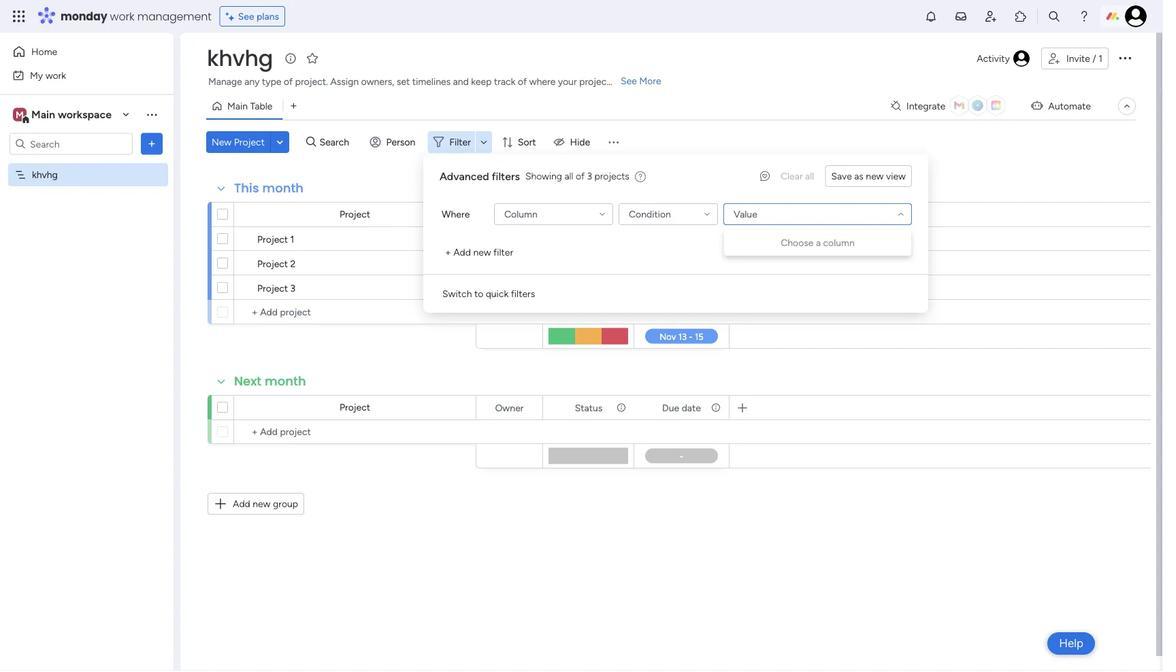 Task type: vqa. For each thing, say whether or not it's contained in the screenshot.
2nd Due date field from the bottom
yes



Task type: describe. For each thing, give the bounding box(es) containing it.
as
[[854, 171, 864, 182]]

switch
[[442, 288, 472, 300]]

home button
[[8, 41, 146, 63]]

and
[[453, 76, 469, 87]]

date for 1st the due date field from the bottom of the page
[[682, 402, 701, 414]]

see more link
[[619, 74, 663, 88]]

show board description image
[[282, 52, 299, 65]]

workspace selection element
[[13, 107, 114, 124]]

assign
[[330, 76, 359, 87]]

khvhg inside list box
[[32, 169, 58, 181]]

add new group button
[[208, 493, 304, 515]]

work for my
[[45, 69, 66, 81]]

arrow down image
[[476, 134, 492, 150]]

this month
[[234, 180, 304, 197]]

management
[[137, 9, 211, 24]]

this
[[234, 180, 259, 197]]

0 vertical spatial khvhg
[[207, 43, 273, 74]]

invite / 1
[[1067, 53, 1103, 64]]

2 owner from the top
[[495, 402, 524, 414]]

2 due date from the top
[[662, 402, 701, 414]]

any
[[245, 76, 260, 87]]

save
[[831, 171, 852, 182]]

next month
[[234, 373, 306, 390]]

add view image
[[291, 101, 296, 111]]

automate
[[1048, 100, 1091, 112]]

switch to quick filters button
[[437, 283, 541, 305]]

3 inside advanced filters showing all of 3 projects
[[587, 171, 592, 182]]

hide
[[570, 136, 590, 148]]

invite / 1 button
[[1041, 48, 1109, 69]]

invite members image
[[984, 10, 998, 23]]

manage
[[208, 76, 242, 87]]

quick
[[486, 288, 509, 300]]

sort button
[[496, 131, 544, 153]]

search everything image
[[1048, 10, 1061, 23]]

khvhg field
[[204, 43, 276, 74]]

help button
[[1048, 633, 1095, 655]]

choose
[[781, 237, 814, 249]]

see for see plans
[[238, 11, 254, 22]]

main workspace
[[31, 108, 112, 121]]

collapse board header image
[[1122, 101, 1133, 112]]

dapulse integrations image
[[891, 101, 901, 111]]

Search in workspace field
[[29, 136, 114, 152]]

activity
[[977, 53, 1010, 64]]

to
[[474, 288, 483, 300]]

of inside advanced filters showing all of 3 projects
[[576, 171, 585, 182]]

invite
[[1067, 53, 1090, 64]]

showing
[[525, 171, 562, 182]]

+ add new filter button
[[440, 242, 519, 263]]

sort
[[518, 136, 536, 148]]

0 horizontal spatial of
[[284, 76, 293, 87]]

filter
[[449, 136, 471, 148]]

clear all
[[781, 171, 814, 182]]

advanced filters showing all of 3 projects
[[440, 170, 630, 183]]

choose a column
[[781, 237, 855, 249]]

khvhg list box
[[0, 161, 174, 370]]

project.
[[295, 76, 328, 87]]

manage any type of project. assign owners, set timelines and keep track of where your project stands.
[[208, 76, 643, 87]]

filter
[[494, 247, 513, 258]]

0 vertical spatial filters
[[492, 170, 520, 183]]

2 due date field from the top
[[659, 401, 704, 416]]

add inside add new group button
[[233, 499, 250, 510]]

project 2
[[257, 258, 296, 270]]

person button
[[365, 131, 424, 153]]

+
[[445, 247, 451, 258]]

your
[[558, 76, 577, 87]]

my work button
[[8, 64, 146, 86]]

condition
[[629, 209, 671, 220]]

v2 search image
[[306, 135, 316, 150]]

monday
[[61, 9, 107, 24]]

my
[[30, 69, 43, 81]]

1 horizontal spatial of
[[518, 76, 527, 87]]

save as new view
[[831, 171, 906, 182]]

group
[[273, 499, 298, 510]]

workspace options image
[[145, 108, 159, 121]]

type
[[262, 76, 281, 87]]

column information image
[[616, 403, 627, 413]]

where
[[529, 76, 556, 87]]

+ add new filter
[[445, 247, 513, 258]]

1 owner field from the top
[[492, 207, 527, 222]]

add inside the + add new filter button
[[453, 247, 471, 258]]

keep
[[471, 76, 492, 87]]

next
[[234, 373, 261, 390]]

home
[[31, 46, 57, 58]]

1 due date from the top
[[662, 209, 701, 221]]

1 due from the top
[[662, 209, 679, 221]]

all inside button
[[805, 171, 814, 182]]

view
[[886, 171, 906, 182]]

a
[[816, 237, 821, 249]]

my work
[[30, 69, 66, 81]]

column information image for due date
[[711, 209, 721, 220]]

main for main table
[[227, 100, 248, 112]]

integrate
[[907, 100, 946, 112]]

hide button
[[548, 131, 598, 153]]

month for this month
[[262, 180, 304, 197]]



Task type: locate. For each thing, give the bounding box(es) containing it.
2 + add project text field from the top
[[241, 424, 470, 440]]

owners,
[[361, 76, 394, 87]]

0 vertical spatial 3
[[587, 171, 592, 182]]

column information image for status
[[616, 209, 627, 220]]

due date field right column information icon
[[659, 401, 704, 416]]

1 all from the left
[[565, 171, 573, 182]]

activity button
[[971, 48, 1036, 69]]

0 horizontal spatial 1
[[290, 233, 294, 245]]

1 horizontal spatial see
[[621, 75, 637, 87]]

menu image
[[607, 135, 620, 149]]

3
[[587, 171, 592, 182], [290, 282, 296, 294]]

0 horizontal spatial work
[[45, 69, 66, 81]]

1 vertical spatial 1
[[290, 233, 294, 245]]

due date
[[662, 209, 701, 221], [662, 402, 701, 414]]

1 due date field from the top
[[659, 207, 704, 222]]

help
[[1059, 637, 1084, 651]]

clear all button
[[775, 165, 820, 187]]

main inside workspace selection 'element'
[[31, 108, 55, 121]]

options image down the workspace options icon
[[145, 137, 159, 151]]

project 1
[[257, 233, 294, 245]]

where
[[442, 209, 470, 220]]

0 horizontal spatial options image
[[145, 137, 159, 151]]

2
[[290, 258, 296, 270]]

v2 user feedback image
[[760, 169, 770, 183]]

1 vertical spatial 3
[[290, 282, 296, 294]]

2 status from the top
[[575, 402, 603, 414]]

add new group
[[233, 499, 298, 510]]

gary orlando image
[[1125, 5, 1147, 27]]

Status field
[[572, 207, 606, 222], [572, 401, 606, 416]]

new left filter at the top
[[473, 247, 491, 258]]

learn more image
[[635, 171, 646, 183]]

0 horizontal spatial all
[[565, 171, 573, 182]]

work right monday
[[110, 9, 134, 24]]

status field down projects
[[572, 207, 606, 222]]

see left "plans"
[[238, 11, 254, 22]]

1 vertical spatial status
[[575, 402, 603, 414]]

option
[[0, 163, 174, 165]]

of right type
[[284, 76, 293, 87]]

0 horizontal spatial new
[[253, 499, 271, 510]]

0 vertical spatial add
[[453, 247, 471, 258]]

0 horizontal spatial see
[[238, 11, 254, 22]]

notifications image
[[924, 10, 938, 23]]

1 vertical spatial add
[[233, 499, 250, 510]]

1 vertical spatial khvhg
[[32, 169, 58, 181]]

column
[[504, 209, 538, 220]]

2 date from the top
[[682, 402, 701, 414]]

more
[[639, 75, 661, 87]]

due
[[662, 209, 679, 221], [662, 402, 679, 414]]

main table
[[227, 100, 273, 112]]

select product image
[[12, 10, 26, 23]]

Due date field
[[659, 207, 704, 222], [659, 401, 704, 416]]

1 + add project text field from the top
[[241, 304, 470, 321]]

owner
[[495, 209, 524, 221], [495, 402, 524, 414]]

2 owner field from the top
[[492, 401, 527, 416]]

month inside this month field
[[262, 180, 304, 197]]

project 3
[[257, 282, 296, 294]]

0 vertical spatial see
[[238, 11, 254, 22]]

1 vertical spatial see
[[621, 75, 637, 87]]

of
[[284, 76, 293, 87], [518, 76, 527, 87], [576, 171, 585, 182]]

angle down image
[[277, 137, 283, 147]]

month right next
[[265, 373, 306, 390]]

1 horizontal spatial new
[[473, 247, 491, 258]]

filters right quick
[[511, 288, 535, 300]]

main right workspace icon
[[31, 108, 55, 121]]

1
[[1099, 53, 1103, 64], [290, 233, 294, 245]]

see more
[[621, 75, 661, 87]]

save as new view button
[[825, 165, 912, 187]]

0 vertical spatial options image
[[1117, 50, 1133, 66]]

2 horizontal spatial new
[[866, 171, 884, 182]]

see left the more
[[621, 75, 637, 87]]

1 vertical spatial filters
[[511, 288, 535, 300]]

3 left projects
[[587, 171, 592, 182]]

project
[[234, 136, 265, 148], [340, 209, 370, 220], [257, 233, 288, 245], [257, 258, 288, 270], [257, 282, 288, 294], [340, 402, 370, 413]]

workspace image
[[13, 107, 27, 122]]

add to favorites image
[[306, 51, 319, 65]]

month
[[262, 180, 304, 197], [265, 373, 306, 390]]

1 horizontal spatial main
[[227, 100, 248, 112]]

filter button
[[428, 131, 492, 153]]

advanced
[[440, 170, 489, 183]]

1 vertical spatial due date
[[662, 402, 701, 414]]

Search field
[[316, 133, 357, 152]]

filters down sort 'popup button'
[[492, 170, 520, 183]]

main table button
[[206, 95, 283, 117]]

2 due from the top
[[662, 402, 679, 414]]

filters inside button
[[511, 288, 535, 300]]

0 horizontal spatial add
[[233, 499, 250, 510]]

0 vertical spatial owner
[[495, 209, 524, 221]]

new
[[212, 136, 232, 148]]

3 down "2"
[[290, 282, 296, 294]]

status
[[575, 209, 603, 221], [575, 402, 603, 414]]

0 vertical spatial status
[[575, 209, 603, 221]]

stands.
[[613, 76, 643, 87]]

track
[[494, 76, 516, 87]]

monday work management
[[61, 9, 211, 24]]

all right "clear"
[[805, 171, 814, 182]]

khvhg
[[207, 43, 273, 74], [32, 169, 58, 181]]

date for 1st the due date field from the top
[[682, 209, 701, 221]]

1 vertical spatial new
[[473, 247, 491, 258]]

month inside next month field
[[265, 373, 306, 390]]

work right the 'my'
[[45, 69, 66, 81]]

m
[[16, 109, 24, 120]]

switch to quick filters
[[442, 288, 535, 300]]

clear
[[781, 171, 803, 182]]

month for next month
[[265, 373, 306, 390]]

date
[[682, 209, 701, 221], [682, 402, 701, 414]]

1 right /
[[1099, 53, 1103, 64]]

khvhg up any
[[207, 43, 273, 74]]

1 horizontal spatial add
[[453, 247, 471, 258]]

1 horizontal spatial 1
[[1099, 53, 1103, 64]]

projects
[[595, 171, 630, 182]]

1 vertical spatial due
[[662, 402, 679, 414]]

project inside button
[[234, 136, 265, 148]]

2 all from the left
[[805, 171, 814, 182]]

1 vertical spatial due date field
[[659, 401, 704, 416]]

options image
[[1117, 50, 1133, 66], [145, 137, 159, 151]]

0 vertical spatial due date field
[[659, 207, 704, 222]]

1 vertical spatial date
[[682, 402, 701, 414]]

1 vertical spatial work
[[45, 69, 66, 81]]

see inside button
[[238, 11, 254, 22]]

0 vertical spatial 1
[[1099, 53, 1103, 64]]

Owner field
[[492, 207, 527, 222], [492, 401, 527, 416]]

due date field left value
[[659, 207, 704, 222]]

plans
[[257, 11, 279, 22]]

main for main workspace
[[31, 108, 55, 121]]

table
[[250, 100, 273, 112]]

inbox image
[[954, 10, 968, 23]]

1 horizontal spatial options image
[[1117, 50, 1133, 66]]

1 status field from the top
[[572, 207, 606, 222]]

all inside advanced filters showing all of 3 projects
[[565, 171, 573, 182]]

month right this
[[262, 180, 304, 197]]

new left group
[[253, 499, 271, 510]]

all right showing
[[565, 171, 573, 182]]

0 horizontal spatial khvhg
[[32, 169, 58, 181]]

main
[[227, 100, 248, 112], [31, 108, 55, 121]]

1 vertical spatial owner field
[[492, 401, 527, 416]]

timelines
[[412, 76, 451, 87]]

0 horizontal spatial main
[[31, 108, 55, 121]]

work
[[110, 9, 134, 24], [45, 69, 66, 81]]

due date right column information icon
[[662, 402, 701, 414]]

column
[[823, 237, 855, 249]]

1 inside "button"
[[1099, 53, 1103, 64]]

workspace
[[58, 108, 112, 121]]

1 date from the top
[[682, 209, 701, 221]]

2 status field from the top
[[572, 401, 606, 416]]

khvhg down search in workspace field
[[32, 169, 58, 181]]

new
[[866, 171, 884, 182], [473, 247, 491, 258], [253, 499, 271, 510]]

filters
[[492, 170, 520, 183], [511, 288, 535, 300]]

0 vertical spatial work
[[110, 9, 134, 24]]

see plans
[[238, 11, 279, 22]]

person
[[386, 136, 415, 148]]

0 vertical spatial due date
[[662, 209, 701, 221]]

work inside my work button
[[45, 69, 66, 81]]

1 vertical spatial options image
[[145, 137, 159, 151]]

new for view
[[866, 171, 884, 182]]

1 horizontal spatial khvhg
[[207, 43, 273, 74]]

apps image
[[1014, 10, 1028, 23]]

status left column information icon
[[575, 402, 603, 414]]

add right +
[[453, 247, 471, 258]]

1 vertical spatial + add project text field
[[241, 424, 470, 440]]

set
[[397, 76, 410, 87]]

2 vertical spatial new
[[253, 499, 271, 510]]

of right track at the top left of page
[[518, 76, 527, 87]]

help image
[[1077, 10, 1091, 23]]

1 horizontal spatial work
[[110, 9, 134, 24]]

work for monday
[[110, 9, 134, 24]]

new right as
[[866, 171, 884, 182]]

0 vertical spatial + add project text field
[[241, 304, 470, 321]]

This month field
[[231, 180, 307, 197]]

project
[[579, 76, 610, 87]]

1 horizontal spatial 3
[[587, 171, 592, 182]]

see plans button
[[220, 6, 285, 27]]

due date left value
[[662, 209, 701, 221]]

new project button
[[206, 131, 270, 153]]

1 vertical spatial owner
[[495, 402, 524, 414]]

1 up "2"
[[290, 233, 294, 245]]

new for filter
[[473, 247, 491, 258]]

status field left column information icon
[[572, 401, 606, 416]]

add left group
[[233, 499, 250, 510]]

options image right /
[[1117, 50, 1133, 66]]

Next month field
[[231, 373, 309, 391]]

value
[[734, 209, 757, 220]]

1 status from the top
[[575, 209, 603, 221]]

0 vertical spatial due
[[662, 209, 679, 221]]

0 vertical spatial month
[[262, 180, 304, 197]]

1 vertical spatial month
[[265, 373, 306, 390]]

main inside button
[[227, 100, 248, 112]]

0 vertical spatial new
[[866, 171, 884, 182]]

0 horizontal spatial 3
[[290, 282, 296, 294]]

column information image
[[616, 209, 627, 220], [711, 209, 721, 220], [711, 403, 721, 413]]

of left projects
[[576, 171, 585, 182]]

+ Add project text field
[[241, 304, 470, 321], [241, 424, 470, 440]]

2 horizontal spatial of
[[576, 171, 585, 182]]

0 vertical spatial date
[[682, 209, 701, 221]]

new project
[[212, 136, 265, 148]]

add
[[453, 247, 471, 258], [233, 499, 250, 510]]

main left table
[[227, 100, 248, 112]]

see for see more
[[621, 75, 637, 87]]

0 vertical spatial owner field
[[492, 207, 527, 222]]

/
[[1093, 53, 1096, 64]]

0 vertical spatial status field
[[572, 207, 606, 222]]

1 owner from the top
[[495, 209, 524, 221]]

autopilot image
[[1031, 97, 1043, 114]]

status down projects
[[575, 209, 603, 221]]

1 horizontal spatial all
[[805, 171, 814, 182]]

all
[[565, 171, 573, 182], [805, 171, 814, 182]]

1 vertical spatial status field
[[572, 401, 606, 416]]



